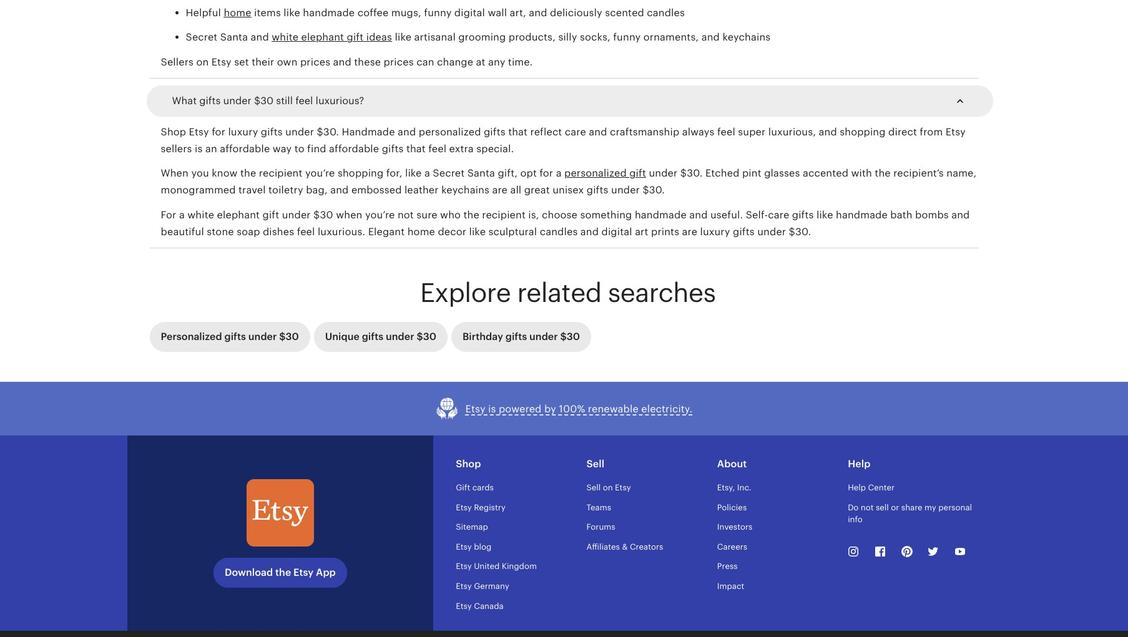 Task type: vqa. For each thing, say whether or not it's contained in the screenshot.
29.25 on the bottom of page
no



Task type: locate. For each thing, give the bounding box(es) containing it.
etsy is powered by 100% renewable electricity.
[[466, 403, 693, 415]]

1 horizontal spatial on
[[603, 483, 613, 493]]

1 horizontal spatial prices
[[384, 56, 414, 68]]

birthday
[[463, 331, 503, 343]]

sell up the sell on etsy link
[[587, 458, 605, 470]]

0 vertical spatial sell
[[587, 458, 605, 470]]

1 horizontal spatial are
[[682, 226, 698, 238]]

luxury down what gifts under $30 still feel luxurious?
[[228, 126, 258, 138]]

0 horizontal spatial care
[[565, 126, 586, 138]]

1 vertical spatial luxury
[[700, 226, 730, 238]]

coffee
[[358, 7, 389, 19]]

etsy up etsy canada link
[[456, 582, 472, 591]]

prices right own
[[300, 56, 330, 68]]

shop for shop etsy for luxury gifts under $30. handmade and personalized gifts that reflect care and craftsmanship always feel super luxurious, and shopping direct from etsy sellers is an affordable way to find affordable gifts that feel extra special.
[[161, 126, 186, 138]]

0 vertical spatial not
[[398, 209, 414, 221]]

policies link
[[717, 503, 747, 512]]

0 horizontal spatial not
[[398, 209, 414, 221]]

wall
[[488, 7, 507, 19]]

etsy left app
[[294, 567, 314, 579]]

you're up bag,
[[305, 167, 335, 179]]

2 affordable from the left
[[329, 143, 379, 155]]

are right prints
[[682, 226, 698, 238]]

1 vertical spatial personalized
[[564, 167, 627, 179]]

0 horizontal spatial home
[[224, 7, 251, 19]]

0 vertical spatial white
[[272, 31, 299, 43]]

1 vertical spatial funny
[[613, 31, 641, 43]]

and right handmade
[[398, 126, 416, 138]]

1 horizontal spatial luxury
[[700, 226, 730, 238]]

luxury inside for a white elephant gift under $30 when you're not sure who the recipient is, choose something handmade and useful. self-care gifts like handmade bath bombs and beautiful stone soap dishes feel luxurious. elegant home decor like sculptural candles and digital art prints are luxury gifts under $30.
[[700, 226, 730, 238]]

and down "something"
[[581, 226, 599, 238]]

0 vertical spatial you're
[[305, 167, 335, 179]]

2 horizontal spatial gift
[[630, 167, 646, 179]]

and up their
[[251, 31, 269, 43]]

feel right 'dishes'
[[297, 226, 315, 238]]

etsy registry
[[456, 503, 506, 512]]

like
[[284, 7, 300, 19], [395, 31, 412, 43], [405, 167, 422, 179], [817, 209, 833, 221], [469, 226, 486, 238]]

$30 for personalized gifts under $30
[[279, 331, 299, 343]]

0 vertical spatial for
[[212, 126, 225, 138]]

you're inside for a white elephant gift under $30 when you're not sure who the recipient is, choose something handmade and useful. self-care gifts like handmade bath bombs and beautiful stone soap dishes feel luxurious. elegant home decor like sculptural candles and digital art prints are luxury gifts under $30.
[[365, 209, 395, 221]]

0 horizontal spatial funny
[[424, 7, 452, 19]]

helpful home items like handmade coffee mugs, funny digital wall art, and deliciously scented candles
[[186, 7, 688, 19]]

when
[[336, 209, 362, 221]]

1 sell from the top
[[587, 458, 605, 470]]

about
[[717, 458, 747, 470]]

white up own
[[272, 31, 299, 43]]

0 vertical spatial recipient
[[259, 167, 303, 179]]

gifts inside dropdown button
[[199, 95, 221, 107]]

shopping left 'direct'
[[840, 126, 886, 138]]

sculptural
[[489, 226, 537, 238]]

gifts up "way" at the left top
[[261, 126, 283, 138]]

1 horizontal spatial affordable
[[329, 143, 379, 155]]

home down the sure
[[408, 226, 435, 238]]

1 vertical spatial on
[[603, 483, 613, 493]]

0 vertical spatial help
[[848, 458, 871, 470]]

super
[[738, 126, 766, 138]]

0 vertical spatial candles
[[647, 7, 685, 19]]

scented
[[605, 7, 644, 19]]

feel right still in the top left of the page
[[295, 95, 313, 107]]

1 vertical spatial are
[[682, 226, 698, 238]]

0 vertical spatial personalized
[[419, 126, 481, 138]]

$30 inside dropdown button
[[254, 95, 274, 107]]

1 horizontal spatial digital
[[602, 226, 632, 238]]

$30 left "birthday"
[[417, 331, 436, 343]]

2 horizontal spatial handmade
[[836, 209, 888, 221]]

care down glasses
[[768, 209, 789, 221]]

gifts inside under $30. etched pint glasses accented with the recipient's name, monogrammed travel toiletry bag, and embossed leather keychains are all great unisex gifts under $30.
[[587, 184, 609, 196]]

are inside under $30. etched pint glasses accented with the recipient's name, monogrammed travel toiletry bag, and embossed leather keychains are all great unisex gifts under $30.
[[492, 184, 508, 196]]

$30. left etched at the right top of the page
[[680, 167, 703, 179]]

under
[[223, 95, 251, 107], [285, 126, 314, 138], [649, 167, 678, 179], [611, 184, 640, 196], [282, 209, 311, 221], [758, 226, 786, 238], [248, 331, 277, 343], [386, 331, 414, 343], [530, 331, 558, 343]]

etsy down gift
[[456, 503, 472, 512]]

keychains inside under $30. etched pint glasses accented with the recipient's name, monogrammed travel toiletry bag, and embossed leather keychains are all great unisex gifts under $30.
[[441, 184, 490, 196]]

home inside for a white elephant gift under $30 when you're not sure who the recipient is, choose something handmade and useful. self-care gifts like handmade bath bombs and beautiful stone soap dishes feel luxurious. elegant home decor like sculptural candles and digital art prints are luxury gifts under $30.
[[408, 226, 435, 238]]

on up teams
[[603, 483, 613, 493]]

funny down scented
[[613, 31, 641, 43]]

100%
[[559, 403, 585, 415]]

santa left gift,
[[467, 167, 495, 179]]

0 horizontal spatial keychains
[[441, 184, 490, 196]]

on for sell
[[603, 483, 613, 493]]

shopping up 'embossed'
[[338, 167, 384, 179]]

0 vertical spatial santa
[[220, 31, 248, 43]]

gift left ideas in the left of the page
[[347, 31, 364, 43]]

1 horizontal spatial shop
[[456, 458, 481, 470]]

0 horizontal spatial you're
[[305, 167, 335, 179]]

etsy blog link
[[456, 543, 492, 552]]

the inside for a white elephant gift under $30 when you're not sure who the recipient is, choose something handmade and useful. self-care gifts like handmade bath bombs and beautiful stone soap dishes feel luxurious. elegant home decor like sculptural candles and digital art prints are luxury gifts under $30.
[[464, 209, 479, 221]]

like right the items
[[284, 7, 300, 19]]

0 horizontal spatial prices
[[300, 56, 330, 68]]

0 horizontal spatial luxury
[[228, 126, 258, 138]]

0 vertical spatial gift
[[347, 31, 364, 43]]

white down monogrammed
[[187, 209, 214, 221]]

press link
[[717, 562, 738, 572]]

gift inside for a white elephant gift under $30 when you're not sure who the recipient is, choose something handmade and useful. self-care gifts like handmade bath bombs and beautiful stone soap dishes feel luxurious. elegant home decor like sculptural candles and digital art prints are luxury gifts under $30.
[[263, 209, 279, 221]]

affordable
[[220, 143, 270, 155], [329, 143, 379, 155]]

and down what gifts under $30 still feel luxurious? dropdown button
[[589, 126, 607, 138]]

1 vertical spatial that
[[406, 143, 426, 155]]

inc.
[[737, 483, 752, 493]]

$30 left still in the top left of the page
[[254, 95, 274, 107]]

1 vertical spatial is
[[488, 403, 496, 415]]

at
[[476, 56, 486, 68]]

1 affordable from the left
[[220, 143, 270, 155]]

not right the do
[[861, 503, 874, 512]]

1 vertical spatial white
[[187, 209, 214, 221]]

prices left can
[[384, 56, 414, 68]]

1 vertical spatial care
[[768, 209, 789, 221]]

1 vertical spatial not
[[861, 503, 874, 512]]

gift down craftsmanship in the right top of the page
[[630, 167, 646, 179]]

canada
[[474, 602, 504, 611]]

1 vertical spatial home
[[408, 226, 435, 238]]

do not sell or share my personal info link
[[848, 503, 972, 525]]

1 horizontal spatial home
[[408, 226, 435, 238]]

0 vertical spatial are
[[492, 184, 508, 196]]

$30 for birthday gifts under $30
[[560, 331, 580, 343]]

$30. up find
[[317, 126, 339, 138]]

etched
[[706, 167, 740, 179]]

ornaments,
[[644, 31, 699, 43]]

funny
[[424, 7, 452, 19], [613, 31, 641, 43]]

secret down the extra
[[433, 167, 465, 179]]

the right who
[[464, 209, 479, 221]]

0 horizontal spatial elephant
[[217, 209, 260, 221]]

1 vertical spatial elephant
[[217, 209, 260, 221]]

affordable down handmade
[[329, 143, 379, 155]]

handmade up white elephant gift ideas link
[[303, 7, 355, 19]]

not inside do not sell or share my personal info
[[861, 503, 874, 512]]

still
[[276, 95, 293, 107]]

1 vertical spatial digital
[[602, 226, 632, 238]]

help up help center link
[[848, 458, 871, 470]]

united
[[474, 562, 500, 572]]

and left the useful.
[[689, 209, 708, 221]]

gifts right unique
[[362, 331, 384, 343]]

is inside the shop etsy for luxury gifts under $30. handmade and personalized gifts that reflect care and craftsmanship always feel super luxurious, and shopping direct from etsy sellers is an affordable way to find affordable gifts that feel extra special.
[[195, 143, 203, 155]]

personalized gift link
[[564, 167, 646, 179]]

help up the do
[[848, 483, 866, 493]]

shop inside the shop etsy for luxury gifts under $30. handmade and personalized gifts that reflect care and craftsmanship always feel super luxurious, and shopping direct from etsy sellers is an affordable way to find affordable gifts that feel extra special.
[[161, 126, 186, 138]]

0 horizontal spatial handmade
[[303, 7, 355, 19]]

personalized gifts under $30 link
[[150, 322, 310, 352]]

careers
[[717, 543, 747, 552]]

gift up 'dishes'
[[263, 209, 279, 221]]

care inside the shop etsy for luxury gifts under $30. handmade and personalized gifts that reflect care and craftsmanship always feel super luxurious, and shopping direct from etsy sellers is an affordable way to find affordable gifts that feel extra special.
[[565, 126, 586, 138]]

white inside for a white elephant gift under $30 when you're not sure who the recipient is, choose something handmade and useful. self-care gifts like handmade bath bombs and beautiful stone soap dishes feel luxurious. elegant home decor like sculptural candles and digital art prints are luxury gifts under $30.
[[187, 209, 214, 221]]

registry
[[474, 503, 506, 512]]

handmade left bath on the top right
[[836, 209, 888, 221]]

for up an
[[212, 126, 225, 138]]

prices
[[300, 56, 330, 68], [384, 56, 414, 68]]

recipient inside for a white elephant gift under $30 when you're not sure who the recipient is, choose something handmade and useful. self-care gifts like handmade bath bombs and beautiful stone soap dishes feel luxurious. elegant home decor like sculptural candles and digital art prints are luxury gifts under $30.
[[482, 209, 526, 221]]

0 horizontal spatial digital
[[454, 7, 485, 19]]

feel left 'super'
[[717, 126, 735, 138]]

a up leather
[[425, 167, 430, 179]]

0 horizontal spatial a
[[179, 209, 185, 221]]

embossed
[[351, 184, 402, 196]]

silly
[[558, 31, 577, 43]]

help
[[848, 458, 871, 470], [848, 483, 866, 493]]

a up unisex
[[556, 167, 562, 179]]

a
[[425, 167, 430, 179], [556, 167, 562, 179], [179, 209, 185, 221]]

under inside what gifts under $30 still feel luxurious? dropdown button
[[223, 95, 251, 107]]

feel inside for a white elephant gift under $30 when you're not sure who the recipient is, choose something handmade and useful. self-care gifts like handmade bath bombs and beautiful stone soap dishes feel luxurious. elegant home decor like sculptural candles and digital art prints are luxury gifts under $30.
[[297, 226, 315, 238]]

1 horizontal spatial that
[[508, 126, 528, 138]]

shop up gift
[[456, 458, 481, 470]]

0 vertical spatial shop
[[161, 126, 186, 138]]

under inside the shop etsy for luxury gifts under $30. handmade and personalized gifts that reflect care and craftsmanship always feel super luxurious, and shopping direct from etsy sellers is an affordable way to find affordable gifts that feel extra special.
[[285, 126, 314, 138]]

is left an
[[195, 143, 203, 155]]

1 horizontal spatial shopping
[[840, 126, 886, 138]]

socks,
[[580, 31, 611, 43]]

1 horizontal spatial keychains
[[723, 31, 771, 43]]

sitemap link
[[456, 523, 488, 532]]

affiliates & creators link
[[587, 543, 663, 552]]

$30.
[[317, 126, 339, 138], [680, 167, 703, 179], [643, 184, 665, 196], [789, 226, 811, 238]]

1 horizontal spatial recipient
[[482, 209, 526, 221]]

and
[[529, 7, 547, 19], [251, 31, 269, 43], [702, 31, 720, 43], [333, 56, 351, 68], [398, 126, 416, 138], [589, 126, 607, 138], [819, 126, 837, 138], [330, 184, 349, 196], [689, 209, 708, 221], [952, 209, 970, 221], [581, 226, 599, 238]]

0 vertical spatial luxury
[[228, 126, 258, 138]]

1 horizontal spatial white
[[272, 31, 299, 43]]

explore
[[420, 278, 511, 308]]

0 horizontal spatial recipient
[[259, 167, 303, 179]]

1 vertical spatial for
[[540, 167, 553, 179]]

what gifts under $30 still feel luxurious? button
[[161, 86, 979, 116]]

0 vertical spatial funny
[[424, 7, 452, 19]]

unisex
[[553, 184, 584, 196]]

funny up artisanal at the left of the page
[[424, 7, 452, 19]]

like up leather
[[405, 167, 422, 179]]

1 horizontal spatial santa
[[467, 167, 495, 179]]

personalized gifts under $30
[[161, 331, 299, 343]]

birthday gifts under $30
[[463, 331, 580, 343]]

not left the sure
[[398, 209, 414, 221]]

etsy left blog
[[456, 543, 472, 552]]

1 vertical spatial shopping
[[338, 167, 384, 179]]

0 horizontal spatial is
[[195, 143, 203, 155]]

sell for sell
[[587, 458, 605, 470]]

is inside button
[[488, 403, 496, 415]]

from
[[920, 126, 943, 138]]

1 horizontal spatial a
[[425, 167, 430, 179]]

sell up teams
[[587, 483, 601, 493]]

are left all
[[492, 184, 508, 196]]

you're
[[305, 167, 335, 179], [365, 209, 395, 221]]

unique gifts under $30
[[325, 331, 436, 343]]

for
[[161, 209, 176, 221]]

0 horizontal spatial are
[[492, 184, 508, 196]]

for right opt
[[540, 167, 553, 179]]

sell for sell on etsy
[[587, 483, 601, 493]]

that
[[508, 126, 528, 138], [406, 143, 426, 155]]

0 vertical spatial is
[[195, 143, 203, 155]]

0 horizontal spatial white
[[187, 209, 214, 221]]

elephant up sellers on etsy set their own prices and these prices can change at any time.
[[301, 31, 344, 43]]

0 vertical spatial care
[[565, 126, 586, 138]]

download the etsy app link
[[213, 558, 347, 588]]

0 horizontal spatial for
[[212, 126, 225, 138]]

2 vertical spatial gift
[[263, 209, 279, 221]]

1 vertical spatial shop
[[456, 458, 481, 470]]

affordable up know
[[220, 143, 270, 155]]

secret down helpful
[[186, 31, 218, 43]]

recipient up "sculptural"
[[482, 209, 526, 221]]

0 horizontal spatial personalized
[[419, 126, 481, 138]]

etsy up an
[[189, 126, 209, 138]]

candles up ornaments,
[[647, 7, 685, 19]]

gifts down 'personalized gift' link
[[587, 184, 609, 196]]

shop up sellers
[[161, 126, 186, 138]]

0 horizontal spatial shop
[[161, 126, 186, 138]]

etsy left the canada on the left bottom of the page
[[456, 602, 472, 611]]

1 vertical spatial candles
[[540, 226, 578, 238]]

etsy right from
[[946, 126, 966, 138]]

and right luxurious,
[[819, 126, 837, 138]]

is left powered
[[488, 403, 496, 415]]

their
[[252, 56, 274, 68]]

a right for
[[179, 209, 185, 221]]

care right reflect
[[565, 126, 586, 138]]

1 horizontal spatial not
[[861, 503, 874, 512]]

gift
[[456, 483, 470, 493]]

under inside personalized gifts under $30 link
[[248, 331, 277, 343]]

etsy left powered
[[466, 403, 486, 415]]

recipient's
[[894, 167, 944, 179]]

1 vertical spatial keychains
[[441, 184, 490, 196]]

0 horizontal spatial affordable
[[220, 143, 270, 155]]

personalized
[[419, 126, 481, 138], [564, 167, 627, 179]]

home left the items
[[224, 7, 251, 19]]

help center
[[848, 483, 895, 493]]

1 vertical spatial santa
[[467, 167, 495, 179]]

the right "with"
[[875, 167, 891, 179]]

help for help center
[[848, 483, 866, 493]]

own
[[277, 56, 298, 68]]

santa down home link
[[220, 31, 248, 43]]

sure
[[417, 209, 438, 221]]

etsy germany
[[456, 582, 509, 591]]

elephant up soap
[[217, 209, 260, 221]]

$30 left unique
[[279, 331, 299, 343]]

when you know the recipient you're shopping for, like a secret santa gift, opt for a personalized gift
[[161, 167, 646, 179]]

white
[[272, 31, 299, 43], [187, 209, 214, 221]]

on right sellers
[[196, 56, 209, 68]]

$30. down glasses
[[789, 226, 811, 238]]

birthday gifts under $30 link
[[451, 322, 591, 352]]

0 horizontal spatial candles
[[540, 226, 578, 238]]

$30 up luxurious.
[[314, 209, 333, 221]]

1 horizontal spatial you're
[[365, 209, 395, 221]]

1 horizontal spatial elephant
[[301, 31, 344, 43]]

renewable
[[588, 403, 639, 415]]

1 vertical spatial sell
[[587, 483, 601, 493]]

candles down choose
[[540, 226, 578, 238]]

way
[[273, 143, 292, 155]]

these
[[354, 56, 381, 68]]

related
[[517, 278, 602, 308]]

1 horizontal spatial funny
[[613, 31, 641, 43]]

etsy united kingdom link
[[456, 562, 537, 572]]

luxury down the useful.
[[700, 226, 730, 238]]

sellers
[[161, 143, 192, 155]]

helpful
[[186, 7, 221, 19]]

and right bag,
[[330, 184, 349, 196]]

digital up secret santa and white elephant gift ideas like artisanal grooming products, silly socks, funny ornaments, and keychains on the top of the page
[[454, 7, 485, 19]]

1 horizontal spatial care
[[768, 209, 789, 221]]

$30. inside the shop etsy for luxury gifts under $30. handmade and personalized gifts that reflect care and craftsmanship always feel super luxurious, and shopping direct from etsy sellers is an affordable way to find affordable gifts that feel extra special.
[[317, 126, 339, 138]]

1 horizontal spatial is
[[488, 403, 496, 415]]

0 horizontal spatial gift
[[263, 209, 279, 221]]

1 horizontal spatial personalized
[[564, 167, 627, 179]]

2 sell from the top
[[587, 483, 601, 493]]

1 horizontal spatial handmade
[[635, 209, 687, 221]]

that up when you know the recipient you're shopping for, like a secret santa gift, opt for a personalized gift at the top
[[406, 143, 426, 155]]

candles inside for a white elephant gift under $30 when you're not sure who the recipient is, choose something handmade and useful. self-care gifts like handmade bath bombs and beautiful stone soap dishes feel luxurious. elegant home decor like sculptural candles and digital art prints are luxury gifts under $30.
[[540, 226, 578, 238]]

find
[[307, 143, 326, 155]]

and inside under $30. etched pint glasses accented with the recipient's name, monogrammed travel toiletry bag, and embossed leather keychains are all great unisex gifts under $30.
[[330, 184, 349, 196]]

deliciously
[[550, 7, 602, 19]]

handmade up prints
[[635, 209, 687, 221]]

and right "bombs"
[[952, 209, 970, 221]]

shop for shop
[[456, 458, 481, 470]]

0 horizontal spatial santa
[[220, 31, 248, 43]]

luxurious?
[[316, 95, 364, 107]]

set
[[234, 56, 249, 68]]

2 help from the top
[[848, 483, 866, 493]]

0 vertical spatial shopping
[[840, 126, 886, 138]]

that left reflect
[[508, 126, 528, 138]]

on inside learn more about gifts under $30 tab panel
[[196, 56, 209, 68]]

1 help from the top
[[848, 458, 871, 470]]

center
[[868, 483, 895, 493]]

1 vertical spatial recipient
[[482, 209, 526, 221]]



Task type: describe. For each thing, give the bounding box(es) containing it.
gifts up special. at left top
[[484, 126, 506, 138]]

for a white elephant gift under $30 when you're not sure who the recipient is, choose something handmade and useful. self-care gifts like handmade bath bombs and beautiful stone soap dishes feel luxurious. elegant home decor like sculptural candles and digital art prints are luxury gifts under $30.
[[161, 209, 970, 238]]

ideas
[[366, 31, 392, 43]]

feel inside dropdown button
[[295, 95, 313, 107]]

know
[[212, 167, 238, 179]]

care inside for a white elephant gift under $30 when you're not sure who the recipient is, choose something handmade and useful. self-care gifts like handmade bath bombs and beautiful stone soap dishes feel luxurious. elegant home decor like sculptural candles and digital art prints are luxury gifts under $30.
[[768, 209, 789, 221]]

any
[[488, 56, 505, 68]]

1 prices from the left
[[300, 56, 330, 68]]

info
[[848, 515, 863, 525]]

sell on etsy link
[[587, 483, 631, 493]]

bombs
[[915, 209, 949, 221]]

grooming
[[458, 31, 506, 43]]

when
[[161, 167, 189, 179]]

bath
[[891, 209, 913, 221]]

etsy united kingdom
[[456, 562, 537, 572]]

shopping inside the shop etsy for luxury gifts under $30. handmade and personalized gifts that reflect care and craftsmanship always feel super luxurious, and shopping direct from etsy sellers is an affordable way to find affordable gifts that feel extra special.
[[840, 126, 886, 138]]

self-
[[746, 209, 768, 221]]

$30. up prints
[[643, 184, 665, 196]]

and left 'these'
[[333, 56, 351, 68]]

0 vertical spatial home
[[224, 7, 251, 19]]

germany
[[474, 582, 509, 591]]

etsy inside button
[[466, 403, 486, 415]]

1 horizontal spatial gift
[[347, 31, 364, 43]]

personalized inside the shop etsy for luxury gifts under $30. handmade and personalized gifts that reflect care and craftsmanship always feel super luxurious, and shopping direct from etsy sellers is an affordable way to find affordable gifts that feel extra special.
[[419, 126, 481, 138]]

travel
[[239, 184, 266, 196]]

the up travel
[[240, 167, 256, 179]]

etsy left set
[[211, 56, 232, 68]]

personal
[[939, 503, 972, 512]]

a inside for a white elephant gift under $30 when you're not sure who the recipient is, choose something handmade and useful. self-care gifts like handmade bath bombs and beautiful stone soap dishes feel luxurious. elegant home decor like sculptural candles and digital art prints are luxury gifts under $30.
[[179, 209, 185, 221]]

affiliates & creators
[[587, 543, 663, 552]]

great
[[524, 184, 550, 196]]

art,
[[510, 7, 526, 19]]

$30 inside for a white elephant gift under $30 when you're not sure who the recipient is, choose something handmade and useful. self-care gifts like handmade bath bombs and beautiful stone soap dishes feel luxurious. elegant home decor like sculptural candles and digital art prints are luxury gifts under $30.
[[314, 209, 333, 221]]

on for sellers
[[196, 56, 209, 68]]

are inside for a white elephant gift under $30 when you're not sure who the recipient is, choose something handmade and useful. self-care gifts like handmade bath bombs and beautiful stone soap dishes feel luxurious. elegant home decor like sculptural candles and digital art prints are luxury gifts under $30.
[[682, 226, 698, 238]]

handmade
[[342, 126, 395, 138]]

reflect
[[530, 126, 562, 138]]

1 horizontal spatial candles
[[647, 7, 685, 19]]

help center link
[[848, 483, 895, 493]]

accented
[[803, 167, 849, 179]]

etsy, inc. link
[[717, 483, 752, 493]]

share
[[901, 503, 923, 512]]

gifts right "birthday"
[[506, 331, 527, 343]]

dishes
[[263, 226, 294, 238]]

under inside unique gifts under $30 link
[[386, 331, 414, 343]]

gifts right self-
[[792, 209, 814, 221]]

sitemap
[[456, 523, 488, 532]]

decor
[[438, 226, 466, 238]]

etsy canada
[[456, 602, 504, 611]]

1 vertical spatial gift
[[630, 167, 646, 179]]

0 horizontal spatial that
[[406, 143, 426, 155]]

the inside under $30. etched pint glasses accented with the recipient's name, monogrammed travel toiletry bag, and embossed leather keychains are all great unisex gifts under $30.
[[875, 167, 891, 179]]

etsy up forums
[[615, 483, 631, 493]]

do not sell or share my personal info
[[848, 503, 972, 525]]

items
[[254, 7, 281, 19]]

home link
[[224, 7, 251, 19]]

gift cards
[[456, 483, 494, 493]]

etsy canada link
[[456, 602, 504, 611]]

bag,
[[306, 184, 328, 196]]

feel left the extra
[[429, 143, 447, 155]]

affiliates
[[587, 543, 620, 552]]

download the etsy app
[[225, 567, 336, 579]]

forums
[[587, 523, 615, 532]]

2 horizontal spatial a
[[556, 167, 562, 179]]

learn more about gifts under $30 tab panel
[[150, 0, 979, 248]]

extra
[[449, 143, 474, 155]]

monogrammed
[[161, 184, 236, 196]]

sell
[[876, 503, 889, 512]]

gifts down self-
[[733, 226, 755, 238]]

like right decor
[[469, 226, 486, 238]]

help for help
[[848, 458, 871, 470]]

$30. inside for a white elephant gift under $30 when you're not sure who the recipient is, choose something handmade and useful. self-care gifts like handmade bath bombs and beautiful stone soap dishes feel luxurious. elegant home decor like sculptural candles and digital art prints are luxury gifts under $30.
[[789, 226, 811, 238]]

by
[[544, 403, 556, 415]]

for inside the shop etsy for luxury gifts under $30. handmade and personalized gifts that reflect care and craftsmanship always feel super luxurious, and shopping direct from etsy sellers is an affordable way to find affordable gifts that feel extra special.
[[212, 126, 225, 138]]

etsy germany link
[[456, 582, 509, 591]]

my
[[925, 503, 937, 512]]

0 horizontal spatial shopping
[[338, 167, 384, 179]]

digital inside for a white elephant gift under $30 when you're not sure who the recipient is, choose something handmade and useful. self-care gifts like handmade bath bombs and beautiful stone soap dishes feel luxurious. elegant home decor like sculptural candles and digital art prints are luxury gifts under $30.
[[602, 226, 632, 238]]

careers link
[[717, 543, 747, 552]]

&
[[622, 543, 628, 552]]

not inside for a white elephant gift under $30 when you're not sure who the recipient is, choose something handmade and useful. self-care gifts like handmade bath bombs and beautiful stone soap dishes feel luxurious. elegant home decor like sculptural candles and digital art prints are luxury gifts under $30.
[[398, 209, 414, 221]]

etsy blog
[[456, 543, 492, 552]]

something
[[580, 209, 632, 221]]

glasses
[[764, 167, 800, 179]]

creators
[[630, 543, 663, 552]]

sellers on etsy set their own prices and these prices can change at any time.
[[161, 56, 533, 68]]

the right the download on the bottom left of page
[[275, 567, 291, 579]]

etsy, inc.
[[717, 483, 752, 493]]

0 vertical spatial keychains
[[723, 31, 771, 43]]

like right ideas in the left of the page
[[395, 31, 412, 43]]

under $30. etched pint glasses accented with the recipient's name, monogrammed travel toiletry bag, and embossed leather keychains are all great unisex gifts under $30.
[[161, 167, 977, 196]]

0 vertical spatial that
[[508, 126, 528, 138]]

1 vertical spatial secret
[[433, 167, 465, 179]]

what gifts under $30 still feel luxurious?
[[172, 95, 364, 107]]

$30 for what gifts under $30 still feel luxurious?
[[254, 95, 274, 107]]

0 vertical spatial secret
[[186, 31, 218, 43]]

etsy down etsy blog
[[456, 562, 472, 572]]

shop etsy for luxury gifts under $30. handmade and personalized gifts that reflect care and craftsmanship always feel super luxurious, and shopping direct from etsy sellers is an affordable way to find affordable gifts that feel extra special.
[[161, 126, 966, 155]]

and right ornaments,
[[702, 31, 720, 43]]

and right art,
[[529, 7, 547, 19]]

blog
[[474, 543, 492, 552]]

2 prices from the left
[[384, 56, 414, 68]]

kingdom
[[502, 562, 537, 572]]

mugs,
[[391, 7, 421, 19]]

explore related searches
[[420, 278, 716, 308]]

cards
[[472, 483, 494, 493]]

under inside birthday gifts under $30 link
[[530, 331, 558, 343]]

etsy registry link
[[456, 503, 506, 512]]

with
[[851, 167, 872, 179]]

gift,
[[498, 167, 518, 179]]

0 vertical spatial elephant
[[301, 31, 344, 43]]

luxurious.
[[318, 226, 365, 238]]

gifts up the for,
[[382, 143, 404, 155]]

elephant inside for a white elephant gift under $30 when you're not sure who the recipient is, choose something handmade and useful. self-care gifts like handmade bath bombs and beautiful stone soap dishes feel luxurious. elegant home decor like sculptural candles and digital art prints are luxury gifts under $30.
[[217, 209, 260, 221]]

time.
[[508, 56, 533, 68]]

etsy,
[[717, 483, 735, 493]]

sell on etsy
[[587, 483, 631, 493]]

$30 for unique gifts under $30
[[417, 331, 436, 343]]

gifts right personalized
[[224, 331, 246, 343]]

luxurious,
[[768, 126, 816, 138]]

luxury inside the shop etsy for luxury gifts under $30. handmade and personalized gifts that reflect care and craftsmanship always feel super luxurious, and shopping direct from etsy sellers is an affordable way to find affordable gifts that feel extra special.
[[228, 126, 258, 138]]

to
[[294, 143, 305, 155]]

forums link
[[587, 523, 615, 532]]

secret santa and white elephant gift ideas like artisanal grooming products, silly socks, funny ornaments, and keychains
[[186, 31, 771, 43]]

like down accented
[[817, 209, 833, 221]]

0 vertical spatial digital
[[454, 7, 485, 19]]

sellers
[[161, 56, 194, 68]]

useful.
[[711, 209, 743, 221]]

1 horizontal spatial for
[[540, 167, 553, 179]]

press
[[717, 562, 738, 572]]



